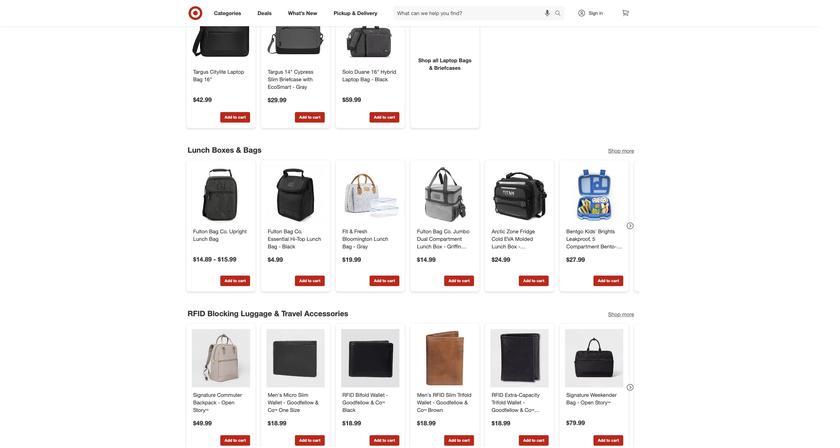 Task type: vqa. For each thing, say whether or not it's contained in the screenshot.


Task type: describe. For each thing, give the bounding box(es) containing it.
add to cart button for solo duane 16" hybrid laptop bag - black
[[370, 112, 400, 123]]

$14.89
[[193, 255, 212, 263]]

rfid extra-capacity trifold wallet - goodfellow & co™ black one size $18.99
[[492, 391, 540, 426]]

add to cart for rfid extra-capacity trifold wallet - goodfellow & co™ black one size
[[524, 438, 545, 443]]

categories
[[214, 10, 241, 16]]

in
[[600, 10, 603, 16]]

molded
[[516, 236, 533, 242]]

gray inside the fit & fresh bloomington lunch bag - gray
[[357, 243, 368, 250]]

to for fulton bag co. upright lunch bag
[[233, 278, 237, 283]]

fresh
[[355, 228, 368, 235]]

targus 14" cypress slim briefcase with ecosmart - gray link
[[268, 68, 324, 91]]

lunch left boxes at the left top of page
[[188, 145, 210, 154]]

add for fit & fresh bloomington lunch bag - gray
[[374, 278, 382, 283]]

bag inside targus citylite laptop bag 16"
[[193, 76, 203, 83]]

black inside solo duane 16" hybrid laptop bag - black
[[375, 76, 388, 83]]

open for $79.99
[[581, 399, 594, 406]]

- inside fulton bag co. essential hi-top lunch bag - black
[[279, 243, 281, 250]]

micro
[[284, 391, 297, 398]]

to for fulton bag co. essential hi-top lunch bag - black
[[308, 278, 312, 283]]

laptop inside laptop bags & briefcases
[[440, 57, 458, 64]]

add to cart button for targus citylite laptop bag 16"
[[220, 112, 250, 123]]

lunch inside fulton bag co. upright lunch bag
[[193, 236, 208, 242]]

$19.99
[[343, 255, 361, 263]]

bloomington
[[343, 236, 373, 242]]

5
[[593, 236, 596, 242]]

fulton bag co. essential hi-top lunch bag - black link
[[268, 228, 324, 250]]

hybrid
[[381, 69, 396, 75]]

story™ for $79.99
[[596, 399, 611, 406]]

arctic
[[492, 228, 506, 235]]

- inside arctic zone fridge cold eva molded lunch box - black/silver $24.99
[[519, 243, 521, 250]]

$24.99
[[492, 255, 511, 263]]

solo
[[343, 69, 353, 75]]

to for rfid bifold wallet - goodfellow & co™ black
[[383, 438, 387, 443]]

search
[[552, 10, 568, 17]]

arctic zone fridge cold eva molded lunch box - black/silver link
[[492, 228, 548, 257]]

$14.99
[[417, 255, 436, 263]]

- inside signature weekender bag - open story™
[[578, 399, 580, 406]]

shop more button for rfid blocking luggage & travel accessories
[[609, 311, 635, 318]]

- inside solo duane 16" hybrid laptop bag - black
[[372, 76, 374, 83]]

upright
[[229, 228, 247, 235]]

cart for targus 14" cypress slim briefcase with ecosmart - gray
[[313, 115, 321, 120]]

add for signature commuter backpack - open story™
[[225, 438, 232, 443]]

add to cart for men's rfid slim trifold wallet - goodfellow & co™ brown
[[449, 438, 470, 443]]

men's for men's micro slim wallet - goodfellow & co™ one size
[[268, 391, 282, 398]]

lunch inside bentgo kids' brights leakproof, 5 compartment bento- style kids' lunch box $27.99
[[593, 251, 607, 257]]

add for men's rfid slim trifold wallet - goodfellow & co™ brown
[[449, 438, 456, 443]]

commuter
[[217, 391, 242, 398]]

arctic zone fridge cold eva molded lunch box - black/silver $24.99
[[492, 228, 535, 263]]

weekender
[[591, 391, 617, 398]]

& inside men's micro slim wallet - goodfellow & co™ one size
[[315, 399, 319, 406]]

- inside targus 14" cypress slim briefcase with ecosmart - gray
[[293, 84, 295, 90]]

signature commuter backpack - open story™
[[193, 391, 242, 413]]

lunch boxes & bags
[[188, 145, 262, 154]]

co™ inside men's micro slim wallet - goodfellow & co™ one size
[[268, 406, 277, 413]]

more for lunch boxes & bags
[[623, 148, 635, 154]]

add to cart for solo duane 16" hybrid laptop bag - black
[[374, 115, 395, 120]]

goodfellow inside men's rfid slim trifold wallet - goodfellow & co™ brown
[[437, 399, 463, 406]]

goodfellow inside rfid bifold wallet - goodfellow & co™ black
[[343, 399, 369, 406]]

add to cart for fit & fresh bloomington lunch bag - gray
[[374, 278, 395, 283]]

cart for men's rfid slim trifold wallet - goodfellow & co™ brown
[[462, 438, 470, 443]]

bentgo kids' brights leakproof, 5 compartment bento- style kids' lunch box link
[[567, 228, 623, 257]]

add to cart button for fulton bag co. jumbo dual compartment lunch box - griffin gray
[[445, 276, 474, 286]]

to for signature weekender bag - open story™
[[607, 438, 611, 443]]

cart for bentgo kids' brights leakproof, 5 compartment bento- style kids' lunch box
[[612, 278, 619, 283]]

add to cart for targus citylite laptop bag 16"
[[225, 115, 246, 120]]

$18.99 for rfid bifold wallet - goodfellow & co™ black
[[343, 419, 361, 426]]

add for fulton bag co. essential hi-top lunch bag - black
[[299, 278, 307, 283]]

solo duane 16" hybrid laptop bag - black link
[[343, 68, 398, 83]]

- inside the fit & fresh bloomington lunch bag - gray
[[354, 243, 356, 250]]

add for targus 14" cypress slim briefcase with ecosmart - gray
[[299, 115, 307, 120]]

add to cart for men's micro slim wallet - goodfellow & co™ one size
[[299, 438, 321, 443]]

cart for fulton bag co. jumbo dual compartment lunch box - griffin gray
[[462, 278, 470, 283]]

story™ for $49.99
[[193, 406, 209, 413]]

boxes
[[212, 145, 234, 154]]

one inside rfid extra-capacity trifold wallet - goodfellow & co™ black one size $18.99
[[507, 414, 516, 421]]

co. inside fulton bag co. jumbo dual compartment lunch box - griffin gray $14.99
[[444, 228, 452, 235]]

pickup & delivery
[[334, 10, 378, 16]]

trifold for men's rfid slim trifold wallet - goodfellow & co™ brown
[[458, 391, 472, 398]]

delivery
[[358, 10, 378, 16]]

what's
[[288, 10, 305, 16]]

leakproof,
[[567, 236, 591, 242]]

lunch inside arctic zone fridge cold eva molded lunch box - black/silver $24.99
[[492, 243, 507, 250]]

lunch inside fulton bag co. essential hi-top lunch bag - black
[[307, 236, 321, 242]]

add to cart button for arctic zone fridge cold eva molded lunch box - black/silver
[[519, 276, 549, 286]]

extra-
[[505, 391, 519, 398]]

bag left upright in the bottom of the page
[[209, 228, 219, 235]]

eva
[[505, 236, 514, 242]]

fit & fresh bloomington lunch bag - gray
[[343, 228, 389, 250]]

targus 14" cypress slim briefcase with ecosmart - gray
[[268, 69, 314, 90]]

laptop bags & briefcases
[[429, 57, 472, 71]]

pickup & delivery link
[[328, 6, 386, 20]]

sign
[[589, 10, 599, 16]]

add to cart for rfid bifold wallet - goodfellow & co™ black
[[374, 438, 395, 443]]

co. for $4.99
[[295, 228, 303, 235]]

essential
[[268, 236, 289, 242]]

to for targus 14" cypress slim briefcase with ecosmart - gray
[[308, 115, 312, 120]]

wallet inside men's micro slim wallet - goodfellow & co™ one size
[[268, 399, 282, 406]]

what's new
[[288, 10, 318, 16]]

signature commuter backpack - open story™ link
[[193, 391, 249, 414]]

add to cart button for signature weekender bag - open story™
[[594, 435, 624, 446]]

co. for $14.89 - $15.99
[[220, 228, 228, 235]]

to for arctic zone fridge cold eva molded lunch box - black/silver
[[532, 278, 536, 283]]

men's micro slim wallet - goodfellow & co™ one size
[[268, 391, 319, 413]]

search button
[[552, 6, 568, 22]]

briefcase
[[280, 76, 302, 83]]

0 vertical spatial shop
[[419, 57, 431, 64]]

$4.99
[[268, 255, 283, 263]]

fulton bag co. upright lunch bag link
[[193, 228, 249, 243]]

new
[[307, 10, 318, 16]]

rfid inside men's rfid slim trifold wallet - goodfellow & co™ brown
[[433, 391, 445, 398]]

& inside rfid bifold wallet - goodfellow & co™ black
[[371, 399, 374, 406]]

What can we help you find? suggestions appear below search field
[[394, 6, 557, 20]]

bag inside signature weekender bag - open story™
[[567, 399, 576, 406]]

add to cart button for fulton bag co. essential hi-top lunch bag - black
[[295, 276, 325, 286]]

goodfellow inside men's micro slim wallet - goodfellow & co™ one size
[[287, 399, 314, 406]]

$27.99
[[567, 255, 585, 263]]

cart for signature commuter backpack - open story™
[[238, 438, 246, 443]]

lunch inside fulton bag co. jumbo dual compartment lunch box - griffin gray $14.99
[[417, 243, 432, 250]]

fulton for $4.99
[[268, 228, 282, 235]]

black/silver
[[492, 251, 520, 257]]

with
[[303, 76, 313, 83]]

add to cart button for rfid extra-capacity trifold wallet - goodfellow & co™ black one size
[[519, 435, 549, 446]]

- inside rfid bifold wallet - goodfellow & co™ black
[[386, 391, 388, 398]]

$59.99
[[343, 96, 361, 103]]

fit
[[343, 228, 348, 235]]

cart for rfid bifold wallet - goodfellow & co™ black
[[388, 438, 395, 443]]

categories link
[[209, 6, 250, 20]]

add to cart for targus 14" cypress slim briefcase with ecosmart - gray
[[299, 115, 321, 120]]

add to cart button for men's micro slim wallet - goodfellow & co™ one size
[[295, 435, 325, 446]]

add for fulton bag co. jumbo dual compartment lunch box - griffin gray
[[449, 278, 456, 283]]

hi-
[[290, 236, 297, 242]]

laptop inside targus citylite laptop bag 16"
[[228, 69, 244, 75]]

bag up hi-
[[284, 228, 293, 235]]

citylite
[[210, 69, 226, 75]]

capacity
[[519, 391, 540, 398]]

fulton bag co. jumbo dual compartment lunch box - griffin gray $14.99
[[417, 228, 470, 263]]

box for $24.99
[[508, 243, 517, 250]]

fridge
[[520, 228, 535, 235]]

black inside rfid bifold wallet - goodfellow & co™ black
[[343, 406, 356, 413]]

to for fit & fresh bloomington lunch bag - gray
[[383, 278, 387, 283]]

$49.99
[[193, 419, 212, 426]]

add to cart for fulton bag co. upright lunch bag
[[225, 278, 246, 283]]

ecosmart
[[268, 84, 291, 90]]

gray inside fulton bag co. jumbo dual compartment lunch box - griffin gray $14.99
[[417, 251, 428, 257]]

add for rfid bifold wallet - goodfellow & co™ black
[[374, 438, 382, 443]]

solo duane 16" hybrid laptop bag - black
[[343, 69, 396, 83]]

co™ inside men's rfid slim trifold wallet - goodfellow & co™ brown
[[417, 406, 427, 413]]

add to cart button for targus 14" cypress slim briefcase with ecosmart - gray
[[295, 112, 325, 123]]

black inside fulton bag co. essential hi-top lunch bag - black
[[282, 243, 295, 250]]

$42.99
[[193, 96, 212, 103]]

compartment for $27.99
[[567, 243, 600, 250]]

bag inside the fit & fresh bloomington lunch bag - gray
[[343, 243, 352, 250]]

cart for signature weekender bag - open story™
[[612, 438, 619, 443]]

$29.99
[[268, 96, 287, 103]]

cart for fulton bag co. upright lunch bag
[[238, 278, 246, 283]]

trifold for rfid extra-capacity trifold wallet - goodfellow & co™ black one size $18.99
[[492, 399, 506, 406]]

bag down essential
[[268, 243, 277, 250]]

brights
[[599, 228, 615, 235]]

add for targus citylite laptop bag 16"
[[225, 115, 232, 120]]

- inside fulton bag co. jumbo dual compartment lunch box - griffin gray $14.99
[[444, 243, 446, 250]]

targus citylite laptop bag 16" link
[[193, 68, 249, 83]]

targus for $29.99
[[268, 69, 283, 75]]

fulton bag co. essential hi-top lunch bag - black
[[268, 228, 321, 250]]

add to cart button for fulton bag co. upright lunch bag
[[220, 276, 250, 286]]

luggage
[[241, 309, 272, 318]]

briefcases
[[434, 65, 461, 71]]

signature for $49.99
[[193, 391, 216, 398]]

one inside men's micro slim wallet - goodfellow & co™ one size
[[279, 406, 289, 413]]

$14.89 - $15.99
[[193, 255, 236, 263]]



Task type: locate. For each thing, give the bounding box(es) containing it.
fulton bag co.  essential hi-top lunch bag - black image
[[267, 165, 325, 224], [267, 165, 325, 224]]

cart for solo duane 16" hybrid laptop bag - black
[[388, 115, 395, 120]]

rfid up brown
[[433, 391, 445, 398]]

compartment
[[429, 236, 462, 242], [567, 243, 600, 250]]

fulton for $14.89 - $15.99
[[193, 228, 208, 235]]

one down extra-
[[507, 414, 516, 421]]

kids' right style
[[580, 251, 592, 257]]

compartment inside bentgo kids' brights leakproof, 5 compartment bento- style kids' lunch box $27.99
[[567, 243, 600, 250]]

0 vertical spatial story™
[[596, 399, 611, 406]]

fulton inside fulton bag co. upright lunch bag
[[193, 228, 208, 235]]

fit & fresh bloomington lunch bag - gray image
[[341, 165, 400, 224], [341, 165, 400, 224]]

0 horizontal spatial compartment
[[429, 236, 462, 242]]

signature inside signature weekender bag - open story™
[[567, 391, 589, 398]]

rfid for rfid extra-capacity trifold wallet - goodfellow & co™ black one size $18.99
[[492, 391, 504, 398]]

travel
[[282, 309, 302, 318]]

rfid blocking luggage & travel accessories
[[188, 309, 349, 318]]

$18.99 down brown
[[417, 419, 436, 426]]

2 shop more button from the top
[[609, 311, 635, 318]]

2 shop more from the top
[[609, 311, 635, 317]]

shop for lunch boxes & bags
[[609, 148, 621, 154]]

2 co. from the left
[[295, 228, 303, 235]]

goodfellow down bifold
[[343, 399, 369, 406]]

men's inside men's rfid slim trifold wallet - goodfellow & co™ brown
[[417, 391, 432, 398]]

2 vertical spatial shop
[[609, 311, 621, 317]]

cart for fulton bag co. essential hi-top lunch bag - black
[[313, 278, 321, 283]]

1 horizontal spatial men's
[[417, 391, 432, 398]]

0 horizontal spatial fulton
[[193, 228, 208, 235]]

fulton up $14.89
[[193, 228, 208, 235]]

to for men's rfid slim trifold wallet - goodfellow & co™ brown
[[457, 438, 461, 443]]

rfid for rfid blocking luggage & travel accessories
[[188, 309, 205, 318]]

fulton bag co. upright lunch bag image
[[192, 165, 250, 224], [192, 165, 250, 224]]

top
[[297, 236, 305, 242]]

laptop
[[440, 57, 458, 64], [228, 69, 244, 75], [343, 76, 359, 83]]

add for signature weekender bag - open story™
[[598, 438, 606, 443]]

style
[[567, 251, 578, 257]]

lunch down bento-
[[593, 251, 607, 257]]

add to cart button for bentgo kids' brights leakproof, 5 compartment bento- style kids' lunch box
[[594, 276, 624, 286]]

targus inside targus 14" cypress slim briefcase with ecosmart - gray
[[268, 69, 283, 75]]

cart for targus citylite laptop bag 16"
[[238, 115, 246, 120]]

gray down bloomington
[[357, 243, 368, 250]]

bag down bloomington
[[343, 243, 352, 250]]

$79.99
[[567, 419, 585, 426]]

co. inside fulton bag co. upright lunch bag
[[220, 228, 228, 235]]

targus 14" cypress slim briefcase with ecosmart - gray image
[[267, 6, 325, 64], [267, 6, 325, 64]]

fulton bag co. upright lunch bag
[[193, 228, 247, 242]]

add to cart
[[225, 115, 246, 120], [299, 115, 321, 120], [374, 115, 395, 120], [225, 278, 246, 283], [299, 278, 321, 283], [374, 278, 395, 283], [449, 278, 470, 283], [524, 278, 545, 283], [598, 278, 619, 283], [225, 438, 246, 443], [299, 438, 321, 443], [374, 438, 395, 443], [449, 438, 470, 443], [524, 438, 545, 443], [598, 438, 619, 443]]

1 signature from the left
[[193, 391, 216, 398]]

rfid inside rfid extra-capacity trifold wallet - goodfellow & co™ black one size $18.99
[[492, 391, 504, 398]]

14"
[[285, 69, 293, 75]]

box inside fulton bag co. jumbo dual compartment lunch box - griffin gray $14.99
[[433, 243, 443, 250]]

shop more button
[[609, 147, 635, 155], [609, 311, 635, 318]]

one
[[279, 406, 289, 413], [507, 414, 516, 421]]

0 vertical spatial 16"
[[371, 69, 379, 75]]

wallet inside rfid bifold wallet - goodfellow & co™ black
[[371, 391, 385, 398]]

goodfellow down extra-
[[492, 406, 519, 413]]

signature commuter backpack - open story™ image
[[192, 329, 250, 387], [192, 329, 250, 387]]

slim inside targus 14" cypress slim briefcase with ecosmart - gray
[[268, 76, 278, 83]]

2 horizontal spatial box
[[609, 251, 618, 257]]

1 vertical spatial bags
[[243, 145, 262, 154]]

deals link
[[252, 6, 280, 20]]

1 vertical spatial shop
[[609, 148, 621, 154]]

1 horizontal spatial fulton
[[268, 228, 282, 235]]

16" right the 'duane'
[[371, 69, 379, 75]]

bag up $79.99
[[567, 399, 576, 406]]

cart for arctic zone fridge cold eva molded lunch box - black/silver
[[537, 278, 545, 283]]

open down commuter in the left of the page
[[222, 399, 235, 406]]

black
[[375, 76, 388, 83], [282, 243, 295, 250], [343, 406, 356, 413], [492, 414, 505, 421]]

$18.99 for men's rfid slim trifold wallet - goodfellow & co™ brown
[[417, 419, 436, 426]]

1 horizontal spatial story™
[[596, 399, 611, 406]]

1 co. from the left
[[220, 228, 228, 235]]

open inside signature commuter backpack - open story™
[[222, 399, 235, 406]]

add to cart button for men's rfid slim trifold wallet - goodfellow & co™ brown
[[445, 435, 474, 446]]

0 horizontal spatial one
[[279, 406, 289, 413]]

0 horizontal spatial size
[[290, 406, 300, 413]]

open for $49.99
[[222, 399, 235, 406]]

1 vertical spatial compartment
[[567, 243, 600, 250]]

laptop down solo on the left top of page
[[343, 76, 359, 83]]

rfid bifold wallet - goodfellow & co™ black link
[[343, 391, 398, 414]]

targus inside targus citylite laptop bag 16"
[[193, 69, 209, 75]]

box down bento-
[[609, 251, 618, 257]]

signature for $79.99
[[567, 391, 589, 398]]

size down micro
[[290, 406, 300, 413]]

4 $18.99 from the left
[[492, 419, 511, 426]]

open down weekender
[[581, 399, 594, 406]]

0 horizontal spatial story™
[[193, 406, 209, 413]]

goodfellow down micro
[[287, 399, 314, 406]]

bags right boxes at the left top of page
[[243, 145, 262, 154]]

blocking
[[207, 309, 239, 318]]

trifold
[[458, 391, 472, 398], [492, 399, 506, 406]]

bag inside solo duane 16" hybrid laptop bag - black
[[361, 76, 370, 83]]

targus citylite laptop bag 16" image
[[192, 6, 250, 64], [192, 6, 250, 64]]

solo duane 16" hybrid laptop bag - black image
[[341, 6, 400, 64], [341, 6, 400, 64]]

0 vertical spatial compartment
[[429, 236, 462, 242]]

& inside the fit & fresh bloomington lunch bag - gray
[[350, 228, 353, 235]]

add to cart for signature commuter backpack - open story™
[[225, 438, 246, 443]]

to for signature commuter backpack - open story™
[[233, 438, 237, 443]]

all
[[433, 57, 439, 64]]

men's micro slim wallet - goodfellow & co™ one size image
[[267, 329, 325, 387], [267, 329, 325, 387]]

& inside laptop bags & briefcases
[[429, 65, 433, 71]]

1 vertical spatial story™
[[193, 406, 209, 413]]

$15.99
[[218, 255, 236, 263]]

slim for men's rfid slim trifold wallet - goodfellow & co™ brown
[[446, 391, 456, 398]]

bags inside laptop bags & briefcases
[[459, 57, 472, 64]]

1 shop more button from the top
[[609, 147, 635, 155]]

to
[[233, 115, 237, 120], [308, 115, 312, 120], [383, 115, 387, 120], [233, 278, 237, 283], [308, 278, 312, 283], [383, 278, 387, 283], [457, 278, 461, 283], [532, 278, 536, 283], [607, 278, 611, 283], [233, 438, 237, 443], [308, 438, 312, 443], [383, 438, 387, 443], [457, 438, 461, 443], [532, 438, 536, 443], [607, 438, 611, 443]]

signature inside signature commuter backpack - open story™
[[193, 391, 216, 398]]

0 horizontal spatial bags
[[243, 145, 262, 154]]

add
[[225, 115, 232, 120], [299, 115, 307, 120], [374, 115, 382, 120], [225, 278, 232, 283], [299, 278, 307, 283], [374, 278, 382, 283], [449, 278, 456, 283], [524, 278, 531, 283], [598, 278, 606, 283], [225, 438, 232, 443], [299, 438, 307, 443], [374, 438, 382, 443], [449, 438, 456, 443], [524, 438, 531, 443], [598, 438, 606, 443]]

lunch right bloomington
[[374, 236, 389, 242]]

story™
[[596, 399, 611, 406], [193, 406, 209, 413]]

men's micro slim wallet - goodfellow & co™ one size link
[[268, 391, 324, 414]]

bag left jumbo
[[433, 228, 443, 235]]

bifold
[[356, 391, 369, 398]]

co™
[[376, 399, 385, 406], [268, 406, 277, 413], [417, 406, 427, 413], [525, 406, 535, 413]]

shop more button for lunch boxes & bags
[[609, 147, 635, 155]]

0 vertical spatial size
[[290, 406, 300, 413]]

16" inside solo duane 16" hybrid laptop bag - black
[[371, 69, 379, 75]]

0 vertical spatial shop more
[[609, 148, 635, 154]]

1 vertical spatial more
[[623, 311, 635, 317]]

box for $14.99
[[433, 243, 443, 250]]

0 vertical spatial laptop
[[440, 57, 458, 64]]

- inside rfid extra-capacity trifold wallet - goodfellow & co™ black one size $18.99
[[523, 399, 525, 406]]

goodfellow inside rfid extra-capacity trifold wallet - goodfellow & co™ black one size $18.99
[[492, 406, 519, 413]]

griffin
[[447, 243, 462, 250]]

co. left upright in the bottom of the page
[[220, 228, 228, 235]]

2 more from the top
[[623, 311, 635, 317]]

1 horizontal spatial targus
[[268, 69, 283, 75]]

dual
[[417, 236, 428, 242]]

slim for men's micro slim wallet - goodfellow & co™ one size
[[298, 391, 309, 398]]

box inside bentgo kids' brights leakproof, 5 compartment bento- style kids' lunch box $27.99
[[609, 251, 618, 257]]

add for rfid extra-capacity trifold wallet - goodfellow & co™ black one size
[[524, 438, 531, 443]]

1 shop more from the top
[[609, 148, 635, 154]]

0 horizontal spatial signature
[[193, 391, 216, 398]]

pickup
[[334, 10, 351, 16]]

sign in
[[589, 10, 603, 16]]

2 open from the left
[[581, 399, 594, 406]]

laptop right citylite
[[228, 69, 244, 75]]

black inside rfid extra-capacity trifold wallet - goodfellow & co™ black one size $18.99
[[492, 414, 505, 421]]

lunch down dual
[[417, 243, 432, 250]]

1 vertical spatial trifold
[[492, 399, 506, 406]]

compartment for $14.99
[[429, 236, 462, 242]]

story™ down backpack
[[193, 406, 209, 413]]

size
[[290, 406, 300, 413], [518, 414, 528, 421]]

add for fulton bag co. upright lunch bag
[[225, 278, 232, 283]]

&
[[352, 10, 356, 16], [429, 65, 433, 71], [236, 145, 241, 154], [350, 228, 353, 235], [274, 309, 279, 318], [315, 399, 319, 406], [371, 399, 374, 406], [465, 399, 468, 406], [520, 406, 524, 413]]

targus for $42.99
[[193, 69, 209, 75]]

bag
[[193, 76, 203, 83], [361, 76, 370, 83], [209, 228, 219, 235], [284, 228, 293, 235], [433, 228, 443, 235], [209, 236, 219, 242], [268, 243, 277, 250], [343, 243, 352, 250], [567, 399, 576, 406]]

bentgo kids' brights leakproof, 5 compartment bento- style kids' lunch box $27.99
[[567, 228, 618, 263]]

0 horizontal spatial slim
[[268, 76, 278, 83]]

0 horizontal spatial laptop
[[228, 69, 244, 75]]

laptop up briefcases
[[440, 57, 458, 64]]

lunch inside the fit & fresh bloomington lunch bag - gray
[[374, 236, 389, 242]]

0 vertical spatial gray
[[296, 84, 307, 90]]

1 horizontal spatial signature
[[567, 391, 589, 398]]

slim inside men's micro slim wallet - goodfellow & co™ one size
[[298, 391, 309, 398]]

lunch right top at the bottom left of the page
[[307, 236, 321, 242]]

add to cart button for signature commuter backpack - open story™
[[220, 435, 250, 446]]

wallet inside men's rfid slim trifold wallet - goodfellow & co™ brown
[[417, 399, 432, 406]]

one down micro
[[279, 406, 289, 413]]

open
[[222, 399, 235, 406], [581, 399, 594, 406]]

wallet inside rfid extra-capacity trifold wallet - goodfellow & co™ black one size $18.99
[[508, 399, 522, 406]]

box down eva
[[508, 243, 517, 250]]

add to cart button for rfid bifold wallet - goodfellow & co™ black
[[370, 435, 400, 446]]

bento-
[[601, 243, 617, 250]]

deals
[[258, 10, 272, 16]]

1 horizontal spatial one
[[507, 414, 516, 421]]

laptop inside solo duane 16" hybrid laptop bag - black
[[343, 76, 359, 83]]

compartment inside fulton bag co. jumbo dual compartment lunch box - griffin gray $14.99
[[429, 236, 462, 242]]

jumbo
[[453, 228, 470, 235]]

0 horizontal spatial open
[[222, 399, 235, 406]]

rfid extra-capacity trifold wallet - goodfellow & co™ black one size image
[[491, 329, 549, 387], [491, 329, 549, 387]]

trifold inside men's rfid slim trifold wallet - goodfellow & co™ brown
[[458, 391, 472, 398]]

story™ down weekender
[[596, 399, 611, 406]]

0 vertical spatial bags
[[459, 57, 472, 64]]

signature weekender bag - open story™ link
[[567, 391, 623, 406]]

shop more for rfid blocking luggage & travel accessories
[[609, 311, 635, 317]]

fulton up essential
[[268, 228, 282, 235]]

3 $18.99 from the left
[[417, 419, 436, 426]]

signature weekender bag - open story™
[[567, 391, 617, 406]]

compartment up griffin
[[429, 236, 462, 242]]

bentgo kids' brights leakproof, 5 compartment bento-style kids' lunch box image
[[565, 165, 624, 224], [565, 165, 624, 224]]

rfid left bifold
[[343, 391, 354, 398]]

2 men's from the left
[[417, 391, 432, 398]]

shop more for lunch boxes & bags
[[609, 148, 635, 154]]

bag down the 'duane'
[[361, 76, 370, 83]]

gray inside targus 14" cypress slim briefcase with ecosmart - gray
[[296, 84, 307, 90]]

add to cart for bentgo kids' brights leakproof, 5 compartment bento- style kids' lunch box
[[598, 278, 619, 283]]

1 vertical spatial one
[[507, 414, 516, 421]]

2 $18.99 from the left
[[343, 419, 361, 426]]

more for rfid blocking luggage & travel accessories
[[623, 311, 635, 317]]

2 vertical spatial gray
[[417, 251, 428, 257]]

bag up '$14.89 - $15.99'
[[209, 236, 219, 242]]

2 horizontal spatial gray
[[417, 251, 428, 257]]

$18.99 inside rfid extra-capacity trifold wallet - goodfellow & co™ black one size $18.99
[[492, 419, 511, 426]]

to for solo duane 16" hybrid laptop bag - black
[[383, 115, 387, 120]]

- inside signature commuter backpack - open story™
[[218, 399, 220, 406]]

brown
[[428, 406, 443, 413]]

shop for rfid blocking luggage & travel accessories
[[609, 311, 621, 317]]

co. left jumbo
[[444, 228, 452, 235]]

2 horizontal spatial co.
[[444, 228, 452, 235]]

lunch
[[188, 145, 210, 154], [193, 236, 208, 242], [307, 236, 321, 242], [374, 236, 389, 242], [417, 243, 432, 250], [492, 243, 507, 250], [593, 251, 607, 257]]

- inside men's micro slim wallet - goodfellow & co™ one size
[[284, 399, 286, 406]]

signature up backpack
[[193, 391, 216, 398]]

story™ inside signature weekender bag - open story™
[[596, 399, 611, 406]]

to for bentgo kids' brights leakproof, 5 compartment bento- style kids' lunch box
[[607, 278, 611, 283]]

men's up brown
[[417, 391, 432, 398]]

accessories
[[304, 309, 349, 318]]

1 horizontal spatial compartment
[[567, 243, 600, 250]]

add for men's micro slim wallet - goodfellow & co™ one size
[[299, 438, 307, 443]]

- inside men's rfid slim trifold wallet - goodfellow & co™ brown
[[433, 399, 435, 406]]

1 horizontal spatial box
[[508, 243, 517, 250]]

1 open from the left
[[222, 399, 235, 406]]

0 horizontal spatial 16"
[[204, 76, 212, 83]]

0 vertical spatial one
[[279, 406, 289, 413]]

1 horizontal spatial 16"
[[371, 69, 379, 75]]

men's rfid slim trifold wallet - goodfellow & co™ brown link
[[417, 391, 473, 414]]

1 vertical spatial kids'
[[580, 251, 592, 257]]

box
[[433, 243, 443, 250], [508, 243, 517, 250], [609, 251, 618, 257]]

bentgo
[[567, 228, 584, 235]]

targus citylite laptop bag 16"
[[193, 69, 244, 83]]

2 fulton from the left
[[268, 228, 282, 235]]

bag inside fulton bag co. jumbo dual compartment lunch box - griffin gray $14.99
[[433, 228, 443, 235]]

open inside signature weekender bag - open story™
[[581, 399, 594, 406]]

duane
[[355, 69, 370, 75]]

co™ inside rfid extra-capacity trifold wallet - goodfellow & co™ black one size $18.99
[[525, 406, 535, 413]]

men's rfid slim trifold wallet - goodfellow & co™ brown
[[417, 391, 472, 413]]

bags
[[459, 57, 472, 64], [243, 145, 262, 154]]

size inside rfid extra-capacity trifold wallet - goodfellow & co™ black one size $18.99
[[518, 414, 528, 421]]

2 signature from the left
[[567, 391, 589, 398]]

shop all
[[419, 57, 440, 64]]

to for targus citylite laptop bag 16"
[[233, 115, 237, 120]]

0 horizontal spatial trifold
[[458, 391, 472, 398]]

box inside arctic zone fridge cold eva molded lunch box - black/silver $24.99
[[508, 243, 517, 250]]

cart
[[238, 115, 246, 120], [313, 115, 321, 120], [388, 115, 395, 120], [238, 278, 246, 283], [313, 278, 321, 283], [388, 278, 395, 283], [462, 278, 470, 283], [537, 278, 545, 283], [612, 278, 619, 283], [238, 438, 246, 443], [313, 438, 321, 443], [388, 438, 395, 443], [462, 438, 470, 443], [537, 438, 545, 443], [612, 438, 619, 443]]

goodfellow up brown
[[437, 399, 463, 406]]

add to cart button for fit & fresh bloomington lunch bag - gray
[[370, 276, 400, 286]]

0 vertical spatial trifold
[[458, 391, 472, 398]]

1 horizontal spatial gray
[[357, 243, 368, 250]]

to for men's micro slim wallet - goodfellow & co™ one size
[[308, 438, 312, 443]]

1 vertical spatial size
[[518, 414, 528, 421]]

cart for fit & fresh bloomington lunch bag - gray
[[388, 278, 395, 283]]

2 horizontal spatial laptop
[[440, 57, 458, 64]]

1 targus from the left
[[193, 69, 209, 75]]

co. up top at the bottom left of the page
[[295, 228, 303, 235]]

men's rfid slim trifold wallet - goodfellow & co™ brown image
[[416, 329, 474, 387], [416, 329, 474, 387]]

fulton bag co. jumbo dual compartment lunch box - griffin gray image
[[416, 165, 474, 224], [416, 165, 474, 224]]

1 vertical spatial 16"
[[204, 76, 212, 83]]

fulton up dual
[[417, 228, 432, 235]]

1 $18.99 from the left
[[268, 419, 287, 426]]

2 horizontal spatial slim
[[446, 391, 456, 398]]

16" inside targus citylite laptop bag 16"
[[204, 76, 212, 83]]

1 vertical spatial gray
[[357, 243, 368, 250]]

sign in link
[[573, 6, 614, 20]]

goodfellow
[[287, 399, 314, 406], [343, 399, 369, 406], [437, 399, 463, 406], [492, 406, 519, 413]]

1 horizontal spatial slim
[[298, 391, 309, 398]]

cart for rfid extra-capacity trifold wallet - goodfellow & co™ black one size
[[537, 438, 545, 443]]

cold
[[492, 236, 503, 242]]

1 vertical spatial laptop
[[228, 69, 244, 75]]

2 targus from the left
[[268, 69, 283, 75]]

co. inside fulton bag co. essential hi-top lunch bag - black
[[295, 228, 303, 235]]

gray down dual
[[417, 251, 428, 257]]

1 horizontal spatial size
[[518, 414, 528, 421]]

1 horizontal spatial laptop
[[343, 76, 359, 83]]

fit & fresh bloomington lunch bag - gray link
[[343, 228, 398, 250]]

slim inside men's rfid slim trifold wallet - goodfellow & co™ brown
[[446, 391, 456, 398]]

co™ inside rfid bifold wallet - goodfellow & co™ black
[[376, 399, 385, 406]]

rfid left extra-
[[492, 391, 504, 398]]

to for fulton bag co. jumbo dual compartment lunch box - griffin gray
[[457, 278, 461, 283]]

lunch up $14.89
[[193, 236, 208, 242]]

2 horizontal spatial fulton
[[417, 228, 432, 235]]

rfid left blocking
[[188, 309, 205, 318]]

1 fulton from the left
[[193, 228, 208, 235]]

$18.99 down men's micro slim wallet - goodfellow & co™ one size
[[268, 419, 287, 426]]

0 horizontal spatial box
[[433, 243, 443, 250]]

men's inside men's micro slim wallet - goodfellow & co™ one size
[[268, 391, 282, 398]]

to for rfid extra-capacity trifold wallet - goodfellow & co™ black one size
[[532, 438, 536, 443]]

signature weekender bag - open story™ image
[[565, 329, 624, 387], [565, 329, 624, 387]]

bags up briefcases
[[459, 57, 472, 64]]

rfid bifold wallet - goodfellow & co™ black
[[343, 391, 388, 413]]

rfid extra-capacity trifold wallet - goodfellow & co™ black one size link
[[492, 391, 548, 421]]

signature
[[193, 391, 216, 398], [567, 391, 589, 398]]

$18.99 down rfid bifold wallet - goodfellow & co™ black
[[343, 419, 361, 426]]

$18.99 down extra-
[[492, 419, 511, 426]]

trifold inside rfid extra-capacity trifold wallet - goodfellow & co™ black one size $18.99
[[492, 399, 506, 406]]

& inside men's rfid slim trifold wallet - goodfellow & co™ brown
[[465, 399, 468, 406]]

gray down the with
[[296, 84, 307, 90]]

1 more from the top
[[623, 148, 635, 154]]

1 horizontal spatial bags
[[459, 57, 472, 64]]

cart for men's micro slim wallet - goodfellow & co™ one size
[[313, 438, 321, 443]]

story™ inside signature commuter backpack - open story™
[[193, 406, 209, 413]]

signature left weekender
[[567, 391, 589, 398]]

0 vertical spatial shop more button
[[609, 147, 635, 155]]

1 vertical spatial shop more button
[[609, 311, 635, 318]]

1 horizontal spatial trifold
[[492, 399, 506, 406]]

bag up the $42.99
[[193, 76, 203, 83]]

fulton inside fulton bag co. jumbo dual compartment lunch box - griffin gray $14.99
[[417, 228, 432, 235]]

3 co. from the left
[[444, 228, 452, 235]]

rfid for rfid bifold wallet - goodfellow & co™ black
[[343, 391, 354, 398]]

targus
[[193, 69, 209, 75], [268, 69, 283, 75]]

1 horizontal spatial open
[[581, 399, 594, 406]]

targus left citylite
[[193, 69, 209, 75]]

0 horizontal spatial men's
[[268, 391, 282, 398]]

arctic zone fridge cold eva molded lunch box - black/silver image
[[491, 165, 549, 224], [491, 165, 549, 224]]

men's left micro
[[268, 391, 282, 398]]

add to cart for arctic zone fridge cold eva molded lunch box - black/silver
[[524, 278, 545, 283]]

box left griffin
[[433, 243, 443, 250]]

rfid bifold wallet - goodfellow & co™ black image
[[341, 329, 400, 387], [341, 329, 400, 387]]

0 vertical spatial more
[[623, 148, 635, 154]]

add for solo duane 16" hybrid laptop bag - black
[[374, 115, 382, 120]]

& inside rfid extra-capacity trifold wallet - goodfellow & co™ black one size $18.99
[[520, 406, 524, 413]]

1 men's from the left
[[268, 391, 282, 398]]

1 horizontal spatial co.
[[295, 228, 303, 235]]

rfid inside rfid bifold wallet - goodfellow & co™ black
[[343, 391, 354, 398]]

gray
[[296, 84, 307, 90], [357, 243, 368, 250], [417, 251, 428, 257]]

fulton inside fulton bag co. essential hi-top lunch bag - black
[[268, 228, 282, 235]]

add for bentgo kids' brights leakproof, 5 compartment bento- style kids' lunch box
[[598, 278, 606, 283]]

compartment down leakproof,
[[567, 243, 600, 250]]

targus left 14"
[[268, 69, 283, 75]]

fulton bag co. jumbo dual compartment lunch box - griffin gray link
[[417, 228, 473, 257]]

add to cart for fulton bag co. jumbo dual compartment lunch box - griffin gray
[[449, 278, 470, 283]]

0 horizontal spatial targus
[[193, 69, 209, 75]]

size inside men's micro slim wallet - goodfellow & co™ one size
[[290, 406, 300, 413]]

16" down citylite
[[204, 76, 212, 83]]

kids' up the 5
[[585, 228, 597, 235]]

$18.99 for men's micro slim wallet - goodfellow & co™ one size
[[268, 419, 287, 426]]

add to cart for signature weekender bag - open story™
[[598, 438, 619, 443]]

add to cart for fulton bag co. essential hi-top lunch bag - black
[[299, 278, 321, 283]]

0 vertical spatial kids'
[[585, 228, 597, 235]]

3 fulton from the left
[[417, 228, 432, 235]]

2 vertical spatial laptop
[[343, 76, 359, 83]]

cypress
[[294, 69, 314, 75]]

lunch down the cold on the right of page
[[492, 243, 507, 250]]

size down capacity
[[518, 414, 528, 421]]

0 horizontal spatial co.
[[220, 228, 228, 235]]

1 vertical spatial shop more
[[609, 311, 635, 317]]

men's for men's rfid slim trifold wallet - goodfellow & co™ brown
[[417, 391, 432, 398]]

0 horizontal spatial gray
[[296, 84, 307, 90]]



